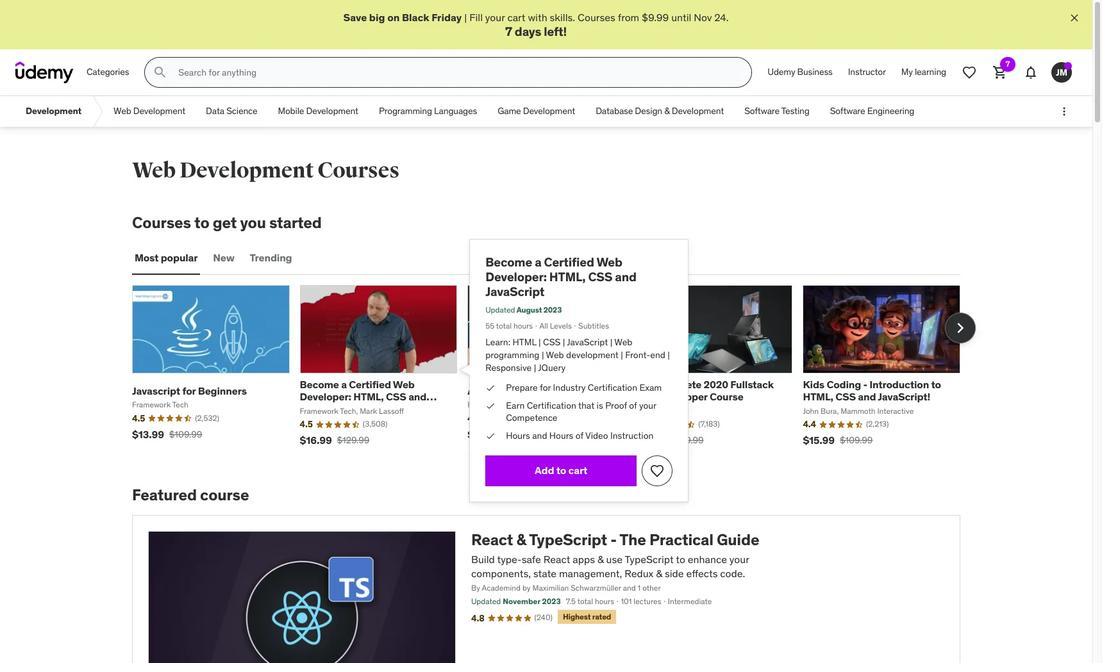 Task type: describe. For each thing, give the bounding box(es) containing it.
total for 7.5
[[577, 597, 593, 607]]

arrow pointing to subcategory menu links image
[[92, 96, 103, 127]]

javascript for beginners
[[132, 384, 247, 397]]

udemy image
[[15, 62, 74, 83]]

trending
[[250, 252, 292, 264]]

become a certified web developer: html, css and javascript updated august 2023
[[485, 254, 636, 315]]

programming
[[379, 105, 432, 117]]

html, for become a certified web developer: html, css and javascript
[[353, 391, 384, 403]]

55
[[485, 321, 494, 331]]

$9.99
[[642, 11, 669, 24]]

html, for kids coding - introduction to html, css and javascript!
[[803, 391, 833, 403]]

1 hours from the left
[[506, 430, 530, 442]]

| down levels
[[563, 337, 565, 348]]

categories
[[87, 66, 129, 78]]

code.
[[720, 567, 745, 580]]

jquery
[[538, 362, 566, 373]]

2 vertical spatial courses
[[132, 213, 191, 233]]

2020
[[704, 378, 728, 391]]

black
[[402, 11, 429, 24]]

for for javascript
[[182, 384, 196, 397]]

software for software testing
[[744, 105, 780, 117]]

1 horizontal spatial react
[[543, 553, 570, 566]]

learn:
[[485, 337, 510, 348]]

0 horizontal spatial react
[[471, 530, 513, 550]]

1 vertical spatial typescript
[[625, 553, 674, 566]]

developer: for become a certified web developer: html, css and javascript
[[300, 391, 351, 403]]

development for web development
[[133, 105, 185, 117]]

development for web development courses
[[179, 157, 314, 184]]

submit search image
[[153, 65, 168, 80]]

certification inside earn certification that is proof of your competence
[[527, 400, 576, 411]]

xsmall image
[[485, 430, 496, 443]]

end
[[650, 349, 665, 361]]

to inside button
[[556, 464, 566, 477]]

featured course
[[132, 485, 249, 505]]

development for mobile development
[[306, 105, 358, 117]]

framework
[[300, 406, 338, 416]]

video
[[585, 430, 608, 442]]

your inside "react & typescript - the practical guide build type-safe react apps & use typescript to enhance your components, state management, redux & side effects code. by academind by maximilian schwarzmüller and 1 other"
[[729, 553, 749, 566]]

guide
[[717, 530, 759, 550]]

levels
[[550, 321, 572, 331]]

popular
[[161, 252, 198, 264]]

instructor link
[[840, 57, 894, 88]]

competence
[[506, 412, 557, 424]]

react & typescript - the practical guide build type-safe react apps & use typescript to enhance your components, state management, redux & side effects code. by academind by maximilian schwarzmüller and 1 other
[[471, 530, 759, 593]]

1
[[638, 584, 641, 593]]

and for become a certified web developer: html, css and javascript
[[408, 391, 426, 403]]

Search for anything text field
[[176, 62, 736, 83]]

my learning link
[[894, 57, 954, 88]]

software engineering
[[830, 105, 914, 117]]

prepare
[[506, 382, 538, 394]]

apps
[[573, 553, 595, 566]]

javascript for become a certified web developer: html, css and javascript
[[300, 403, 349, 416]]

testing
[[781, 105, 810, 117]]

big
[[369, 11, 385, 24]]

use
[[606, 553, 623, 566]]

3508 reviews element
[[363, 419, 388, 430]]

& up safe
[[516, 530, 526, 550]]

wishlist image
[[650, 463, 665, 479]]

javascript for beginners link
[[132, 384, 247, 397]]

7 inside the save big on black friday | fill your cart with skills. courses from $9.99 until nov 24. 7 days left!
[[505, 24, 512, 39]]

0 horizontal spatial typescript
[[529, 530, 607, 550]]

mark
[[360, 406, 377, 416]]

become for become a certified web developer: html, css and javascript updated august 2023
[[485, 254, 532, 270]]

jm
[[1056, 67, 1067, 78]]

management,
[[559, 567, 622, 580]]

for for prepare
[[540, 382, 551, 394]]

courses inside the save big on black friday | fill your cart with skills. courses from $9.99 until nov 24. 7 days left!
[[578, 11, 615, 24]]

add to cart
[[535, 464, 587, 477]]

data
[[206, 105, 224, 117]]

mobile
[[278, 105, 304, 117]]

$16.99
[[300, 434, 332, 447]]

practical
[[649, 530, 713, 550]]

side
[[665, 567, 684, 580]]

carousel element
[[132, 285, 976, 456]]

development link
[[15, 96, 92, 127]]

1 horizontal spatial certification
[[588, 382, 637, 394]]

software engineering link
[[820, 96, 925, 127]]

days
[[515, 24, 541, 39]]

programming
[[485, 349, 539, 361]]

the complete 2020 fullstack web developer course
[[635, 378, 774, 403]]

proof
[[605, 400, 627, 411]]

hours for 55 total hours
[[514, 321, 533, 331]]

safe
[[522, 553, 541, 566]]

2 hours from the left
[[549, 430, 573, 442]]

most popular button
[[132, 243, 200, 274]]

(3,508)
[[363, 419, 388, 429]]

javascript!
[[878, 391, 930, 403]]

effects
[[686, 567, 718, 580]]

developer
[[659, 391, 708, 403]]

game development
[[498, 105, 575, 117]]

november
[[503, 597, 540, 607]]

framework tech, mark lassoff
[[300, 406, 404, 416]]

science
[[226, 105, 257, 117]]

hours for 7.5 total hours
[[595, 597, 614, 607]]

game
[[498, 105, 521, 117]]

development for game development
[[523, 105, 575, 117]]

& left side
[[656, 567, 662, 580]]

schwarzmüller
[[571, 584, 621, 593]]

nov
[[694, 11, 712, 24]]

updated november 2023
[[471, 597, 561, 607]]

redux
[[625, 567, 653, 580]]

| up jquery
[[542, 349, 544, 361]]

xsmall image for prepare
[[485, 382, 496, 395]]

$16.99 $129.99
[[300, 434, 369, 447]]

most
[[135, 252, 159, 264]]

| right html
[[539, 337, 541, 348]]

and for become a certified web developer: html, css and javascript updated august 2023
[[615, 269, 636, 285]]

javascript for become a certified web developer: html, css and javascript updated august 2023
[[485, 284, 545, 300]]

udemy
[[768, 66, 795, 78]]

& right design
[[664, 105, 670, 117]]

earn certification that is proof of your competence
[[506, 400, 656, 424]]

highest
[[563, 612, 591, 622]]

developer: for become a certified web developer: html, css and javascript updated august 2023
[[485, 269, 547, 285]]

- inside kids coding - introduction to html, css and javascript!
[[863, 378, 867, 391]]

with
[[528, 11, 547, 24]]

become a certified web developer: html, css and javascript link for all levels
[[485, 254, 636, 300]]

| up development
[[610, 337, 612, 348]]

database design & development link
[[585, 96, 734, 127]]

mobile development link
[[268, 96, 369, 127]]

kids
[[803, 378, 824, 391]]

certified for become a certified web developer: html, css and javascript
[[349, 378, 391, 391]]

- inside "react & typescript - the practical guide build type-safe react apps & use typescript to enhance your components, state management, redux & side effects code. by academind by maximilian schwarzmüller and 1 other"
[[610, 530, 617, 550]]

categories button
[[79, 57, 137, 88]]

industry
[[553, 382, 586, 394]]

to inside "react & typescript - the practical guide build type-safe react apps & use typescript to enhance your components, state management, redux & side effects code. by academind by maximilian schwarzmüller and 1 other"
[[676, 553, 685, 566]]

add
[[535, 464, 554, 477]]

55 total hours
[[485, 321, 533, 331]]



Task type: vqa. For each thing, say whether or not it's contained in the screenshot.
beatmakers
no



Task type: locate. For each thing, give the bounding box(es) containing it.
to right add
[[556, 464, 566, 477]]

0 horizontal spatial html,
[[353, 391, 384, 403]]

become for become a certified web developer: html, css and javascript
[[300, 378, 339, 391]]

updated down by
[[471, 597, 501, 607]]

design
[[635, 105, 662, 117]]

javascript
[[132, 384, 180, 397]]

updated inside become a certified web developer: html, css and javascript updated august 2023
[[485, 305, 515, 315]]

become up august
[[485, 254, 532, 270]]

other
[[642, 584, 661, 593]]

developer: inside become a certified web developer: html, css and javascript updated august 2023
[[485, 269, 547, 285]]

development down submit search 'image'
[[133, 105, 185, 117]]

javascript up development
[[567, 337, 608, 348]]

development
[[26, 105, 81, 117], [133, 105, 185, 117], [306, 105, 358, 117], [523, 105, 575, 117], [672, 105, 724, 117], [179, 157, 314, 184]]

0 vertical spatial developer:
[[485, 269, 547, 285]]

| inside the save big on black friday | fill your cart with skills. courses from $9.99 until nov 24. 7 days left!
[[464, 11, 467, 24]]

css inside "become a certified web developer: html, css and javascript"
[[386, 391, 406, 403]]

certification up "proof"
[[588, 382, 637, 394]]

mobile development
[[278, 105, 358, 117]]

until
[[671, 11, 691, 24]]

0 vertical spatial 7
[[505, 24, 512, 39]]

build
[[471, 553, 495, 566]]

1 vertical spatial certified
[[349, 378, 391, 391]]

web development
[[114, 105, 185, 117]]

web development link
[[103, 96, 196, 127]]

left!
[[544, 24, 567, 39]]

type-
[[497, 553, 522, 566]]

to up side
[[676, 553, 685, 566]]

a for become a certified web developer: html, css and javascript updated august 2023
[[535, 254, 541, 270]]

development right mobile
[[306, 105, 358, 117]]

1 vertical spatial 2023
[[542, 597, 561, 607]]

1 horizontal spatial html,
[[549, 269, 586, 285]]

1 vertical spatial a
[[341, 378, 347, 391]]

your inside the save big on black friday | fill your cart with skills. courses from $9.99 until nov 24. 7 days left!
[[485, 11, 505, 24]]

software testing link
[[734, 96, 820, 127]]

0 horizontal spatial -
[[610, 530, 617, 550]]

javascript inside become a certified web developer: html, css and javascript updated august 2023
[[485, 284, 545, 300]]

2 vertical spatial your
[[729, 553, 749, 566]]

complete
[[655, 378, 702, 391]]

become inside "become a certified web developer: html, css and javascript"
[[300, 378, 339, 391]]

0 vertical spatial updated
[[485, 305, 515, 315]]

css right kids
[[835, 391, 856, 403]]

the up use
[[619, 530, 646, 550]]

24.
[[714, 11, 729, 24]]

close image
[[1068, 12, 1081, 24]]

components,
[[471, 567, 531, 580]]

updated up 55 total hours
[[485, 305, 515, 315]]

your up code.
[[729, 553, 749, 566]]

1 vertical spatial 7
[[1006, 59, 1010, 69]]

you have alerts image
[[1064, 62, 1072, 70]]

| left fill
[[464, 11, 467, 24]]

become a certified web developer: html, css and javascript link for (3,508)
[[300, 378, 437, 416]]

0 vertical spatial certified
[[544, 254, 594, 270]]

hours
[[514, 321, 533, 331], [595, 597, 614, 607]]

development down udemy image
[[26, 105, 81, 117]]

save big on black friday | fill your cart with skills. courses from $9.99 until nov 24. 7 days left!
[[343, 11, 729, 39]]

august
[[517, 305, 542, 315]]

html, inside kids coding - introduction to html, css and javascript!
[[803, 391, 833, 403]]

1 horizontal spatial hours
[[595, 597, 614, 607]]

7.5 total hours
[[566, 597, 614, 607]]

certification up "competence"
[[527, 400, 576, 411]]

a inside become a certified web developer: html, css and javascript updated august 2023
[[535, 254, 541, 270]]

my learning
[[901, 66, 946, 78]]

html, inside "become a certified web developer: html, css and javascript"
[[353, 391, 384, 403]]

your
[[485, 11, 505, 24], [639, 400, 656, 411], [729, 553, 749, 566]]

1 horizontal spatial of
[[629, 400, 637, 411]]

hours up the rated
[[595, 597, 614, 607]]

web inside the complete 2020 fullstack web developer course
[[635, 391, 657, 403]]

development inside 'link'
[[523, 105, 575, 117]]

most popular
[[135, 252, 198, 264]]

css down all levels
[[543, 337, 561, 348]]

| right end
[[668, 349, 670, 361]]

and inside kids coding - introduction to html, css and javascript!
[[858, 391, 876, 403]]

trending button
[[247, 243, 295, 274]]

front-
[[625, 349, 650, 361]]

1 vertical spatial courses
[[317, 157, 399, 184]]

development right "game"
[[523, 105, 575, 117]]

2023 down maximilian
[[542, 597, 561, 607]]

1 vertical spatial cart
[[568, 464, 587, 477]]

your right fill
[[485, 11, 505, 24]]

0 vertical spatial your
[[485, 11, 505, 24]]

1 vertical spatial become
[[300, 378, 339, 391]]

learning
[[915, 66, 946, 78]]

software for software engineering
[[830, 105, 865, 117]]

course
[[710, 391, 743, 403]]

html, for become a certified web developer: html, css and javascript updated august 2023
[[549, 269, 586, 285]]

0 horizontal spatial hours
[[506, 430, 530, 442]]

2 horizontal spatial html,
[[803, 391, 833, 403]]

lassoff
[[379, 406, 404, 416]]

2 horizontal spatial courses
[[578, 11, 615, 24]]

a for become a certified web developer: html, css and javascript
[[341, 378, 347, 391]]

for inside carousel element
[[182, 384, 196, 397]]

total right '55' at the left of the page
[[496, 321, 512, 331]]

certified inside become a certified web developer: html, css and javascript updated august 2023
[[544, 254, 594, 270]]

a up tech,
[[341, 378, 347, 391]]

1 vertical spatial total
[[577, 597, 593, 607]]

2 vertical spatial javascript
[[300, 403, 349, 416]]

hours down "competence"
[[506, 430, 530, 442]]

1 vertical spatial your
[[639, 400, 656, 411]]

0 horizontal spatial software
[[744, 105, 780, 117]]

0 horizontal spatial courses
[[132, 213, 191, 233]]

development right design
[[672, 105, 724, 117]]

your down exam
[[639, 400, 656, 411]]

css inside the learn: html | css | javascript | web programming | web development | front-end | responsive | jquery
[[543, 337, 561, 348]]

and for kids coding - introduction to html, css and javascript!
[[858, 391, 876, 403]]

development up you
[[179, 157, 314, 184]]

a up august
[[535, 254, 541, 270]]

exam
[[639, 382, 662, 394]]

0 horizontal spatial become
[[300, 378, 339, 391]]

cart right add
[[568, 464, 587, 477]]

typescript up redux
[[625, 553, 674, 566]]

1 vertical spatial of
[[576, 430, 583, 442]]

7
[[505, 24, 512, 39], [1006, 59, 1010, 69]]

css inside become a certified web developer: html, css and javascript updated august 2023
[[588, 269, 612, 285]]

0 vertical spatial become a certified web developer: html, css and javascript link
[[485, 254, 636, 300]]

1 vertical spatial javascript
[[567, 337, 608, 348]]

of left video in the bottom of the page
[[576, 430, 583, 442]]

and inside become a certified web developer: html, css and javascript updated august 2023
[[615, 269, 636, 285]]

developer:
[[485, 269, 547, 285], [300, 391, 351, 403]]

wishlist image
[[962, 65, 977, 80]]

engineering
[[867, 105, 914, 117]]

| left jquery
[[534, 362, 536, 373]]

2023
[[544, 305, 562, 315], [542, 597, 561, 607]]

0 horizontal spatial become a certified web developer: html, css and javascript link
[[300, 378, 437, 416]]

total right 7.5
[[577, 597, 593, 607]]

certified for become a certified web developer: html, css and javascript updated august 2023
[[544, 254, 594, 270]]

skills.
[[550, 11, 575, 24]]

get
[[213, 213, 237, 233]]

1 horizontal spatial certified
[[544, 254, 594, 270]]

1 vertical spatial become a certified web developer: html, css and javascript link
[[300, 378, 437, 416]]

1 horizontal spatial 7
[[1006, 59, 1010, 69]]

of inside earn certification that is proof of your competence
[[629, 400, 637, 411]]

4.5
[[300, 419, 313, 430]]

add to cart button
[[485, 456, 637, 486]]

& left use
[[597, 553, 604, 566]]

cart inside the save big on black friday | fill your cart with skills. courses from $9.99 until nov 24. 7 days left!
[[507, 11, 525, 24]]

database
[[596, 105, 633, 117]]

javascript up august
[[485, 284, 545, 300]]

notifications image
[[1023, 65, 1039, 80]]

react
[[471, 530, 513, 550], [543, 553, 570, 566]]

0 vertical spatial -
[[863, 378, 867, 391]]

0 vertical spatial of
[[629, 400, 637, 411]]

business
[[797, 66, 833, 78]]

1 vertical spatial -
[[610, 530, 617, 550]]

more subcategory menu links image
[[1058, 105, 1071, 118]]

software left testing
[[744, 105, 780, 117]]

0 vertical spatial react
[[471, 530, 513, 550]]

javascript inside "become a certified web developer: html, css and javascript"
[[300, 403, 349, 416]]

to inside kids coding - introduction to html, css and javascript!
[[931, 378, 941, 391]]

hours down earn certification that is proof of your competence
[[549, 430, 573, 442]]

a
[[535, 254, 541, 270], [341, 378, 347, 391]]

xsmall image
[[485, 382, 496, 395], [485, 400, 496, 412]]

udemy business
[[768, 66, 833, 78]]

0 vertical spatial total
[[496, 321, 512, 331]]

1 vertical spatial the
[[619, 530, 646, 550]]

1 horizontal spatial hours
[[549, 430, 573, 442]]

2 xsmall image from the top
[[485, 400, 496, 412]]

the inside the complete 2020 fullstack web developer course
[[635, 378, 653, 391]]

programming languages link
[[369, 96, 487, 127]]

for right javascript
[[182, 384, 196, 397]]

1 horizontal spatial your
[[639, 400, 656, 411]]

0 vertical spatial 2023
[[544, 305, 562, 315]]

7 left days
[[505, 24, 512, 39]]

css up lassoff
[[386, 391, 406, 403]]

become up framework
[[300, 378, 339, 391]]

0 horizontal spatial for
[[182, 384, 196, 397]]

css for become a certified web developer: html, css and javascript
[[386, 391, 406, 403]]

1 horizontal spatial developer:
[[485, 269, 547, 285]]

the complete 2020 fullstack web developer course link
[[635, 378, 774, 403]]

udemy business link
[[760, 57, 840, 88]]

a inside "become a certified web developer: html, css and javascript"
[[341, 378, 347, 391]]

javascript up 4.5
[[300, 403, 349, 416]]

and inside "become a certified web developer: html, css and javascript"
[[408, 391, 426, 403]]

web inside "become a certified web developer: html, css and javascript"
[[393, 378, 415, 391]]

cart inside add to cart button
[[568, 464, 587, 477]]

1 horizontal spatial courses
[[317, 157, 399, 184]]

xsmall image for earn
[[485, 400, 496, 412]]

0 vertical spatial typescript
[[529, 530, 607, 550]]

for down jquery
[[540, 382, 551, 394]]

web inside become a certified web developer: html, css and javascript updated august 2023
[[596, 254, 622, 270]]

1 horizontal spatial -
[[863, 378, 867, 391]]

7 left notifications icon
[[1006, 59, 1010, 69]]

1 horizontal spatial software
[[830, 105, 865, 117]]

0 horizontal spatial your
[[485, 11, 505, 24]]

0 horizontal spatial hours
[[514, 321, 533, 331]]

css up subtitles
[[588, 269, 612, 285]]

html, inside become a certified web developer: html, css and javascript updated august 2023
[[549, 269, 586, 285]]

react up build
[[471, 530, 513, 550]]

instructor
[[848, 66, 886, 78]]

your inside earn certification that is proof of your competence
[[639, 400, 656, 411]]

css for kids coding - introduction to html, css and javascript!
[[835, 391, 856, 403]]

1 vertical spatial react
[[543, 553, 570, 566]]

coding
[[827, 378, 861, 391]]

1 horizontal spatial cart
[[568, 464, 587, 477]]

that
[[578, 400, 594, 411]]

0 vertical spatial hours
[[514, 321, 533, 331]]

1 vertical spatial xsmall image
[[485, 400, 496, 412]]

all
[[539, 321, 548, 331]]

1 horizontal spatial javascript
[[485, 284, 545, 300]]

0 horizontal spatial 7
[[505, 24, 512, 39]]

0 horizontal spatial javascript
[[300, 403, 349, 416]]

hours and hours of video instruction
[[506, 430, 654, 442]]

1 vertical spatial certification
[[527, 400, 576, 411]]

to left get
[[194, 213, 209, 233]]

maximilian
[[532, 584, 569, 593]]

101 lectures
[[621, 597, 661, 607]]

new button
[[211, 243, 237, 274]]

xsmall image down responsive
[[485, 382, 496, 395]]

1 horizontal spatial become
[[485, 254, 532, 270]]

game development link
[[487, 96, 585, 127]]

react up state
[[543, 553, 570, 566]]

0 vertical spatial become
[[485, 254, 532, 270]]

is
[[597, 400, 603, 411]]

next image
[[950, 318, 971, 338]]

1 vertical spatial hours
[[595, 597, 614, 607]]

the
[[635, 378, 653, 391], [619, 530, 646, 550]]

- right coding
[[863, 378, 867, 391]]

0 vertical spatial javascript
[[485, 284, 545, 300]]

hours
[[506, 430, 530, 442], [549, 430, 573, 442]]

the inside "react & typescript - the practical guide build type-safe react apps & use typescript to enhance your components, state management, redux & side effects code. by academind by maximilian schwarzmüller and 1 other"
[[619, 530, 646, 550]]

0 horizontal spatial certification
[[527, 400, 576, 411]]

0 horizontal spatial of
[[576, 430, 583, 442]]

to right javascript!
[[931, 378, 941, 391]]

0 horizontal spatial certified
[[349, 378, 391, 391]]

new
[[213, 252, 234, 264]]

xsmall image left earn
[[485, 400, 496, 412]]

certified inside "become a certified web developer: html, css and javascript"
[[349, 378, 391, 391]]

0 vertical spatial certification
[[588, 382, 637, 394]]

of right "proof"
[[629, 400, 637, 411]]

learn: html | css | javascript | web programming | web development | front-end | responsive | jquery
[[485, 337, 670, 373]]

0 horizontal spatial cart
[[507, 11, 525, 24]]

0 vertical spatial xsmall image
[[485, 382, 496, 395]]

programming languages
[[379, 105, 477, 117]]

1 xsmall image from the top
[[485, 382, 496, 395]]

earn
[[506, 400, 525, 411]]

2 horizontal spatial your
[[729, 553, 749, 566]]

2 software from the left
[[830, 105, 865, 117]]

software testing
[[744, 105, 810, 117]]

highest rated
[[563, 612, 611, 622]]

| left front- at bottom
[[621, 349, 623, 361]]

developer: inside "become a certified web developer: html, css and javascript"
[[300, 391, 351, 403]]

1 vertical spatial developer:
[[300, 391, 351, 403]]

0 vertical spatial the
[[635, 378, 653, 391]]

fill
[[469, 11, 483, 24]]

and inside "react & typescript - the practical guide build type-safe react apps & use typescript to enhance your components, state management, redux & side effects code. by academind by maximilian schwarzmüller and 1 other"
[[623, 584, 636, 593]]

cart up days
[[507, 11, 525, 24]]

css for become a certified web developer: html, css and javascript updated august 2023
[[588, 269, 612, 285]]

0 vertical spatial a
[[535, 254, 541, 270]]

from
[[618, 11, 639, 24]]

1 horizontal spatial become a certified web developer: html, css and javascript link
[[485, 254, 636, 300]]

javascript inside the learn: html | css | javascript | web programming | web development | front-end | responsive | jquery
[[567, 337, 608, 348]]

typescript
[[529, 530, 607, 550], [625, 553, 674, 566]]

1 horizontal spatial total
[[577, 597, 593, 607]]

software down instructor link
[[830, 105, 865, 117]]

become inside become a certified web developer: html, css and javascript updated august 2023
[[485, 254, 532, 270]]

the down front- at bottom
[[635, 378, 653, 391]]

css
[[588, 269, 612, 285], [543, 337, 561, 348], [386, 391, 406, 403], [835, 391, 856, 403]]

hours up html
[[514, 321, 533, 331]]

- up use
[[610, 530, 617, 550]]

development
[[566, 349, 619, 361]]

html
[[513, 337, 536, 348]]

rated
[[592, 612, 611, 622]]

academind
[[482, 584, 521, 593]]

developer: up framework
[[300, 391, 351, 403]]

0 horizontal spatial a
[[341, 378, 347, 391]]

shopping cart with 7 items image
[[992, 65, 1008, 80]]

1 horizontal spatial a
[[535, 254, 541, 270]]

lectures
[[634, 597, 661, 607]]

all levels
[[539, 321, 572, 331]]

1 vertical spatial updated
[[471, 597, 501, 607]]

2 horizontal spatial javascript
[[567, 337, 608, 348]]

typescript up apps
[[529, 530, 607, 550]]

0 horizontal spatial developer:
[[300, 391, 351, 403]]

0 vertical spatial courses
[[578, 11, 615, 24]]

css inside kids coding - introduction to html, css and javascript!
[[835, 391, 856, 403]]

1 horizontal spatial typescript
[[625, 553, 674, 566]]

0 horizontal spatial total
[[496, 321, 512, 331]]

2023 up all levels
[[544, 305, 562, 315]]

(240)
[[534, 613, 553, 623]]

total for 55
[[496, 321, 512, 331]]

1 horizontal spatial for
[[540, 382, 551, 394]]

become a certified web developer: html, css and javascript link
[[485, 254, 636, 300], [300, 378, 437, 416]]

0 vertical spatial cart
[[507, 11, 525, 24]]

developer: up august
[[485, 269, 547, 285]]

2023 inside become a certified web developer: html, css and javascript updated august 2023
[[544, 305, 562, 315]]

intermediate
[[668, 597, 712, 607]]

1 software from the left
[[744, 105, 780, 117]]



